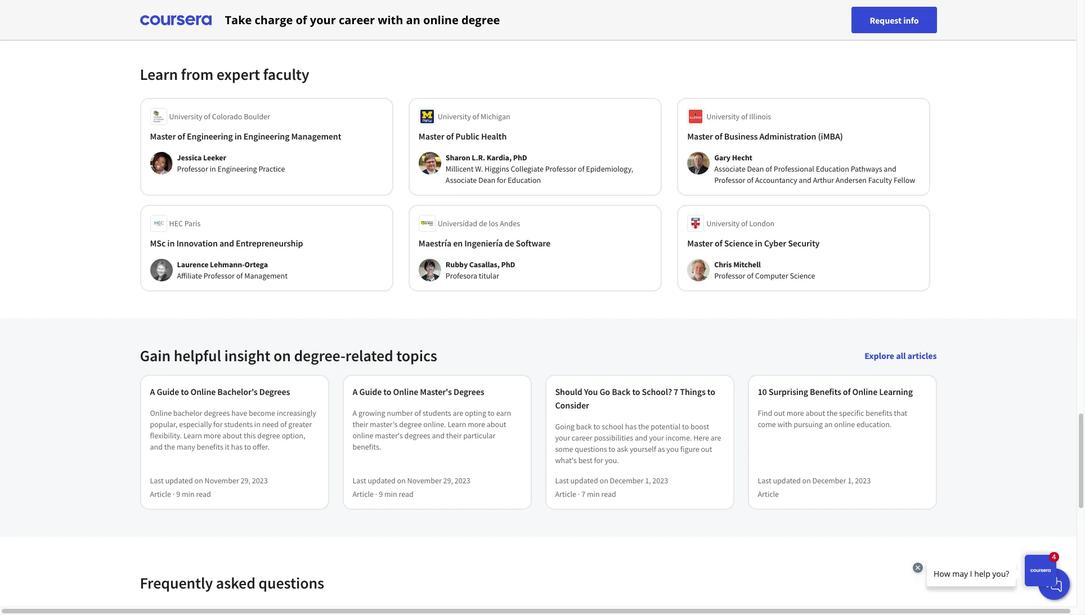 Task type: describe. For each thing, give the bounding box(es) containing it.
online.
[[424, 420, 446, 430]]

a for a growing number of students are opting to earn their master's degree online. learn more about online master's degrees and their particular benefits.
[[353, 408, 357, 418]]

coursera image
[[140, 11, 211, 29]]

degrees inside a growing number of students are opting to earn their master's degree online. learn more about online master's degrees and their particular benefits.
[[405, 431, 431, 441]]

29, for master's
[[444, 476, 453, 486]]

hec
[[169, 219, 183, 229]]

master for master of public health
[[419, 131, 445, 142]]

for inside 'sharon l.r. kardia, phd millicent w. higgins collegiate professor of epidemiology, associate dean for education'
[[497, 175, 507, 185]]

from
[[181, 64, 214, 84]]

of left london
[[742, 219, 748, 229]]

0 horizontal spatial questions
[[259, 573, 324, 594]]

associate inside gary hecht associate dean of professional education pathways and professor of accountancy and arthur andersen faculty fellow
[[715, 164, 746, 174]]

figure
[[681, 444, 700, 455]]

phd inside 'rubby casallas, phd profesora titular'
[[502, 260, 516, 270]]

faculty
[[263, 64, 310, 84]]

article for should you go back to school? 7 things to consider
[[556, 489, 577, 500]]

some
[[556, 444, 574, 455]]

more inside find out more about the specific benefits that come with pursuing an online education.
[[787, 408, 805, 418]]

what's
[[556, 456, 577, 466]]

master's
[[375, 431, 403, 441]]

maestría
[[419, 238, 452, 249]]

become
[[249, 408, 275, 418]]

degrees for a guide to online master's degrees
[[454, 386, 485, 398]]

innovation
[[177, 238, 218, 249]]

you
[[667, 444, 679, 455]]

possibilities
[[594, 433, 634, 443]]

and inside going back to school has the potential to boost your career possibilities and your income. here are some questions to ask yourself as you figure out what's best for you.
[[635, 433, 648, 443]]

degree inside a growing number of students are opting to earn their master's degree online. learn more about online master's degrees and their particular benefits.
[[399, 420, 422, 430]]

need
[[262, 420, 279, 430]]

boost
[[691, 422, 710, 432]]

of inside online bachelor degrees have become increasingly popular, especially for students in need of greater flexibility. learn more about this degree option, and the many benefits it has to offer.
[[280, 420, 287, 430]]

1 horizontal spatial your
[[556, 433, 571, 443]]

7 inside last updated on december 1, 2023 article · 7 min read
[[582, 489, 586, 500]]

millicent
[[446, 164, 474, 174]]

rubby
[[446, 260, 468, 270]]

read for master's
[[399, 489, 414, 500]]

master of business administration (imba)
[[688, 131, 844, 142]]

1, for to
[[646, 476, 651, 486]]

of inside "laurence lehmann-ortega affiliate professor of management"
[[236, 271, 243, 281]]

of inside master of business administration (imba) link
[[715, 131, 723, 142]]

on for should you go back to school? 7 things to consider
[[600, 476, 609, 486]]

andes
[[500, 219, 520, 229]]

a guide to online bachelor's degrees
[[150, 386, 290, 398]]

online inside a guide to online master's degrees link
[[393, 386, 419, 398]]

expert
[[217, 64, 260, 84]]

min for a guide to online master's degrees
[[385, 489, 397, 500]]

master of public health
[[419, 131, 507, 142]]

2023 for master's
[[455, 476, 471, 486]]

the inside find out more about the specific benefits that come with pursuing an online education.
[[827, 408, 838, 418]]

software
[[516, 238, 551, 249]]

topics
[[397, 346, 438, 366]]

for inside going back to school has the potential to boost your career possibilities and your income. here are some questions to ask yourself as you figure out what's best for you.
[[594, 456, 604, 466]]

epidemiology,
[[586, 164, 634, 174]]

this
[[244, 431, 256, 441]]

in for master of engineering in engineering management
[[235, 131, 242, 142]]

· for a guide to online bachelor's degrees
[[173, 489, 175, 500]]

of inside "master of science in cyber security" link
[[715, 238, 723, 249]]

updated for 10 surprising benefits of online learning
[[774, 476, 801, 486]]

article for a guide to online master's degrees
[[353, 489, 374, 500]]

especially
[[179, 420, 212, 430]]

yourself
[[630, 444, 657, 455]]

10 surprising benefits of online learning
[[758, 386, 914, 398]]

university for science
[[707, 219, 740, 229]]

fellow
[[894, 175, 916, 185]]

benefits
[[811, 386, 842, 398]]

2 horizontal spatial your
[[650, 433, 664, 443]]

benefits inside online bachelor degrees have become increasingly popular, especially for students in need of greater flexibility. learn more about this degree option, and the many benefits it has to offer.
[[197, 442, 223, 452]]

universidad de los andes
[[438, 219, 520, 229]]

9 for a guide to online bachelor's degrees
[[176, 489, 180, 500]]

back
[[612, 386, 631, 398]]

last for a guide to online master's degrees
[[353, 476, 366, 486]]

university of london
[[707, 219, 775, 229]]

of right charge
[[296, 12, 307, 27]]

dean inside gary hecht associate dean of professional education pathways and professor of accountancy and arthur andersen faculty fellow
[[748, 164, 765, 174]]

engineering up leeker
[[187, 131, 233, 142]]

students inside online bachelor degrees have become increasingly popular, especially for students in need of greater flexibility. learn more about this degree option, and the many benefits it has to offer.
[[224, 420, 253, 430]]

engineering for leeker
[[218, 164, 257, 174]]

take charge of your career with an online degree
[[225, 12, 500, 27]]

to inside online bachelor degrees have become increasingly popular, especially for students in need of greater flexibility. learn more about this degree option, and the many benefits it has to offer.
[[244, 442, 251, 452]]

(imba)
[[819, 131, 844, 142]]

come
[[758, 420, 777, 430]]

1, for online
[[848, 476, 854, 486]]

november for master's
[[408, 476, 442, 486]]

de inside "link"
[[505, 238, 515, 249]]

explore
[[865, 350, 895, 362]]

are inside going back to school has the potential to boost your career possibilities and your income. here are some questions to ask yourself as you figure out what's best for you.
[[711, 433, 722, 443]]

of inside a growing number of students are opting to earn their master's degree online. learn more about online master's degrees and their particular benefits.
[[415, 408, 421, 418]]

master for master of science in cyber security
[[688, 238, 714, 249]]

master of science in cyber security
[[688, 238, 820, 249]]

0 horizontal spatial de
[[479, 219, 488, 229]]

many
[[177, 442, 195, 452]]

sharon l.r. kardia, phd millicent w. higgins collegiate professor of epidemiology, associate dean for education
[[446, 153, 634, 185]]

2023 for bachelor's
[[252, 476, 268, 486]]

0 vertical spatial management
[[291, 131, 342, 142]]

los
[[489, 219, 499, 229]]

chat with us image
[[1046, 576, 1064, 594]]

here
[[694, 433, 710, 443]]

online inside "10 surprising benefits of online learning" link
[[853, 386, 878, 398]]

explore all articles link
[[865, 350, 938, 362]]

frequently asked questions
[[140, 573, 324, 594]]

practice
[[259, 164, 285, 174]]

of up accountancy
[[766, 164, 773, 174]]

10
[[758, 386, 768, 398]]

0 vertical spatial learn
[[140, 64, 178, 84]]

and inside msc in innovation and entrepreneurship 'link'
[[220, 238, 234, 249]]

paris
[[185, 219, 201, 229]]

jessica leeker professor in engineering practice
[[177, 153, 285, 174]]

chris
[[715, 260, 732, 270]]

consider
[[556, 400, 590, 411]]

science inside chris mitchell professor of computer science
[[790, 271, 816, 281]]

earn
[[497, 408, 511, 418]]

find out more about the specific benefits that come with pursuing an online education.
[[758, 408, 908, 430]]

to inside a growing number of students are opting to earn their master's degree online. learn more about online master's degrees and their particular benefits.
[[488, 408, 495, 418]]

last for a guide to online bachelor's degrees
[[150, 476, 164, 486]]

michigan
[[481, 112, 511, 122]]

that
[[895, 408, 908, 418]]

updated for a guide to online master's degrees
[[368, 476, 396, 486]]

for inside online bachelor degrees have become increasingly popular, especially for students in need of greater flexibility. learn more about this degree option, and the many benefits it has to offer.
[[214, 420, 223, 430]]

rubby casallas, phd profesora titular
[[446, 260, 516, 281]]

growing
[[359, 408, 385, 418]]

about inside online bachelor degrees have become increasingly popular, especially for students in need of greater flexibility. learn more about this degree option, and the many benefits it has to offer.
[[223, 431, 242, 441]]

on for a guide to online master's degrees
[[397, 476, 406, 486]]

colorado
[[212, 112, 242, 122]]

more inside a growing number of students are opting to earn their master's degree online. learn more about online master's degrees and their particular benefits.
[[468, 420, 486, 430]]

min for a guide to online bachelor's degrees
[[182, 489, 195, 500]]

health
[[482, 131, 507, 142]]

l.r.
[[472, 153, 486, 163]]

last updated on december 1, 2023 article · 7 min read
[[556, 476, 669, 500]]

article for a guide to online bachelor's degrees
[[150, 489, 171, 500]]

find
[[758, 408, 773, 418]]

have
[[232, 408, 247, 418]]

master of business administration (imba) link
[[688, 130, 921, 143]]

0 vertical spatial with
[[378, 12, 403, 27]]

mitchell
[[734, 260, 761, 270]]

of inside chris mitchell professor of computer science
[[748, 271, 754, 281]]

a for a guide to online master's degrees
[[353, 386, 358, 398]]

0 horizontal spatial career
[[339, 12, 375, 27]]

insight
[[224, 346, 271, 366]]

london
[[750, 219, 775, 229]]

computer
[[756, 271, 789, 281]]

option,
[[282, 431, 306, 441]]

university for engineering
[[169, 112, 202, 122]]

ortega
[[245, 260, 268, 270]]

november for bachelor's
[[205, 476, 239, 486]]

about inside a growing number of students are opting to earn their master's degree online. learn more about online master's degrees and their particular benefits.
[[487, 420, 507, 430]]

last updated on november 29, 2023 article · 9 min read for master's
[[353, 476, 471, 500]]

should
[[556, 386, 583, 398]]

university for business
[[707, 112, 740, 122]]

msc
[[150, 238, 166, 249]]

msc in innovation and entrepreneurship link
[[150, 237, 383, 250]]

degree inside online bachelor degrees have become increasingly popular, especially for students in need of greater flexibility. learn more about this degree option, and the many benefits it has to offer.
[[258, 431, 280, 441]]

w.
[[476, 164, 483, 174]]

with inside find out more about the specific benefits that come with pursuing an online education.
[[778, 420, 793, 430]]

guide for a guide to online master's degrees
[[360, 386, 382, 398]]

article for 10 surprising benefits of online learning
[[758, 489, 780, 500]]

professor inside 'sharon l.r. kardia, phd millicent w. higgins collegiate professor of epidemiology, associate dean for education'
[[546, 164, 577, 174]]

0 horizontal spatial an
[[406, 12, 421, 27]]

29, for bachelor's
[[241, 476, 251, 486]]

career inside going back to school has the potential to boost your career possibilities and your income. here are some questions to ask yourself as you figure out what's best for you.
[[572, 433, 593, 443]]

of inside 'sharon l.r. kardia, phd millicent w. higgins collegiate professor of epidemiology, associate dean for education'
[[578, 164, 585, 174]]

2023 for to
[[653, 476, 669, 486]]

universidad
[[438, 219, 478, 229]]

professor inside chris mitchell professor of computer science
[[715, 271, 746, 281]]

0 horizontal spatial your
[[310, 12, 336, 27]]

a guide to online master's degrees link
[[353, 385, 522, 399]]

bachelor
[[173, 408, 202, 418]]

chris mitchell professor of computer science
[[715, 260, 816, 281]]

frequently
[[140, 573, 213, 594]]



Task type: vqa. For each thing, say whether or not it's contained in the screenshot.


Task type: locate. For each thing, give the bounding box(es) containing it.
increasingly
[[277, 408, 316, 418]]

you
[[584, 386, 598, 398]]

2 horizontal spatial more
[[787, 408, 805, 418]]

updated
[[165, 476, 193, 486], [368, 476, 396, 486], [571, 476, 599, 486], [774, 476, 801, 486]]

students up "online."
[[423, 408, 452, 418]]

december for back
[[610, 476, 644, 486]]

2 horizontal spatial min
[[587, 489, 600, 500]]

about up it
[[223, 431, 242, 441]]

1 horizontal spatial for
[[497, 175, 507, 185]]

management inside "laurence lehmann-ortega affiliate professor of management"
[[245, 271, 288, 281]]

0 vertical spatial dean
[[748, 164, 765, 174]]

flexibility.
[[150, 431, 182, 441]]

1 horizontal spatial guide
[[360, 386, 382, 398]]

education inside 'sharon l.r. kardia, phd millicent w. higgins collegiate professor of epidemiology, associate dean for education'
[[508, 175, 541, 185]]

of up jessica
[[178, 131, 185, 142]]

university of michigan
[[438, 112, 511, 122]]

0 horizontal spatial their
[[353, 420, 368, 430]]

1 horizontal spatial november
[[408, 476, 442, 486]]

hec paris
[[169, 219, 201, 229]]

0 horizontal spatial for
[[214, 420, 223, 430]]

1 2023 from the left
[[252, 476, 268, 486]]

should you go back to school? 7 things to consider link
[[556, 385, 725, 412]]

2 · from the left
[[376, 489, 378, 500]]

0 vertical spatial more
[[787, 408, 805, 418]]

0 vertical spatial degree
[[462, 12, 500, 27]]

last for 10 surprising benefits of online learning
[[758, 476, 772, 486]]

29, down a growing number of students are opting to earn their master's degree online. learn more about online master's degrees and their particular benefits.
[[444, 476, 453, 486]]

sharon
[[446, 153, 471, 163]]

has right the school
[[626, 422, 637, 432]]

2 vertical spatial about
[[223, 431, 242, 441]]

school
[[602, 422, 624, 432]]

min
[[182, 489, 195, 500], [385, 489, 397, 500], [587, 489, 600, 500]]

in left cyber
[[756, 238, 763, 249]]

has inside going back to school has the potential to boost your career possibilities and your income. here are some questions to ask yourself as you figure out what's best for you.
[[626, 422, 637, 432]]

· for should you go back to school? 7 things to consider
[[578, 489, 580, 500]]

of down lehmann-
[[236, 271, 243, 281]]

online inside a growing number of students are opting to earn their master's degree online. learn more about online master's degrees and their particular benefits.
[[353, 431, 374, 441]]

1 horizontal spatial 9
[[379, 489, 383, 500]]

learn from expert faculty
[[140, 64, 310, 84]]

2 vertical spatial learn
[[184, 431, 202, 441]]

education.
[[857, 420, 892, 430]]

read for to
[[602, 489, 617, 500]]

degrees down the a guide to online bachelor's degrees
[[204, 408, 230, 418]]

in for jessica leeker professor in engineering practice
[[210, 164, 216, 174]]

7 down best
[[582, 489, 586, 500]]

phd inside 'sharon l.r. kardia, phd millicent w. higgins collegiate professor of epidemiology, associate dean for education'
[[513, 153, 528, 163]]

bachelor's
[[218, 386, 258, 398]]

on for a guide to online bachelor's degrees
[[195, 476, 203, 486]]

1 vertical spatial out
[[702, 444, 713, 455]]

1 horizontal spatial last updated on november 29, 2023 article · 9 min read
[[353, 476, 471, 500]]

7 left the things
[[674, 386, 679, 398]]

last inside last updated on december 1, 2023 article
[[758, 476, 772, 486]]

· for a guide to online master's degrees
[[376, 489, 378, 500]]

guide up bachelor
[[157, 386, 179, 398]]

guide up growing
[[360, 386, 382, 398]]

are left the opting
[[453, 408, 464, 418]]

you.
[[605, 456, 619, 466]]

of up gary
[[715, 131, 723, 142]]

professor down jessica
[[177, 164, 208, 174]]

a growing number of students are opting to earn their master's degree online. learn more about online master's degrees and their particular benefits.
[[353, 408, 511, 452]]

guide inside a guide to online master's degrees link
[[360, 386, 382, 398]]

professor inside jessica leeker professor in engineering practice
[[177, 164, 208, 174]]

related
[[346, 346, 394, 366]]

0 horizontal spatial online
[[353, 431, 374, 441]]

4 2023 from the left
[[856, 476, 871, 486]]

and down 'flexibility.'
[[150, 442, 163, 452]]

0 horizontal spatial more
[[204, 431, 221, 441]]

more inside online bachelor degrees have become increasingly popular, especially for students in need of greater flexibility. learn more about this degree option, and the many benefits it has to offer.
[[204, 431, 221, 441]]

2023 for online
[[856, 476, 871, 486]]

public
[[456, 131, 480, 142]]

and up faculty
[[884, 164, 897, 174]]

request info button
[[852, 7, 938, 33]]

pursuing
[[794, 420, 823, 430]]

2 horizontal spatial learn
[[448, 420, 467, 430]]

29, down this
[[241, 476, 251, 486]]

students down have
[[224, 420, 253, 430]]

1 vertical spatial learn
[[448, 420, 467, 430]]

· inside last updated on december 1, 2023 article · 7 min read
[[578, 489, 580, 500]]

dean down w.
[[479, 175, 496, 185]]

0 horizontal spatial december
[[610, 476, 644, 486]]

learn left the 'from'
[[140, 64, 178, 84]]

of up 'chris'
[[715, 238, 723, 249]]

has inside online bachelor degrees have become increasingly popular, especially for students in need of greater flexibility. learn more about this degree option, and the many benefits it has to offer.
[[231, 442, 243, 452]]

guide inside the a guide to online bachelor's degrees 'link'
[[157, 386, 179, 398]]

in
[[235, 131, 242, 142], [210, 164, 216, 174], [167, 238, 175, 249], [756, 238, 763, 249], [255, 420, 261, 430]]

updated for should you go back to school? 7 things to consider
[[571, 476, 599, 486]]

1 29, from the left
[[241, 476, 251, 486]]

0 vertical spatial the
[[827, 408, 838, 418]]

0 vertical spatial their
[[353, 420, 368, 430]]

to
[[181, 386, 189, 398], [384, 386, 392, 398], [633, 386, 641, 398], [708, 386, 716, 398], [488, 408, 495, 418], [594, 422, 601, 432], [683, 422, 689, 432], [244, 442, 251, 452], [609, 444, 616, 455]]

last inside last updated on december 1, 2023 article · 7 min read
[[556, 476, 569, 486]]

online up bachelor
[[191, 386, 216, 398]]

guide for a guide to online bachelor's degrees
[[157, 386, 179, 398]]

and up the yourself
[[635, 433, 648, 443]]

degrees up the opting
[[454, 386, 485, 398]]

engineering for of
[[244, 131, 290, 142]]

questions up best
[[575, 444, 607, 455]]

benefits inside find out more about the specific benefits that come with pursuing an online education.
[[866, 408, 893, 418]]

0 horizontal spatial associate
[[446, 175, 477, 185]]

students inside a growing number of students are opting to earn their master's degree online. learn more about online master's degrees and their particular benefits.
[[423, 408, 452, 418]]

hecht
[[733, 153, 753, 163]]

2 guide from the left
[[360, 386, 382, 398]]

1 horizontal spatial 7
[[674, 386, 679, 398]]

2 last from the left
[[353, 476, 366, 486]]

number
[[387, 408, 413, 418]]

out inside find out more about the specific benefits that come with pursuing an online education.
[[774, 408, 786, 418]]

science right computer
[[790, 271, 816, 281]]

1 last updated on november 29, 2023 article · 9 min read from the left
[[150, 476, 268, 500]]

2 9 from the left
[[379, 489, 383, 500]]

accountancy
[[756, 175, 798, 185]]

slides element
[[140, 3, 938, 15]]

0 horizontal spatial last updated on november 29, 2023 article · 9 min read
[[150, 476, 268, 500]]

read
[[196, 489, 211, 500], [399, 489, 414, 500], [602, 489, 617, 500]]

greater
[[289, 420, 312, 430]]

learn inside online bachelor degrees have become increasingly popular, especially for students in need of greater flexibility. learn more about this degree option, and the many benefits it has to offer.
[[184, 431, 202, 441]]

science
[[725, 238, 754, 249], [790, 271, 816, 281]]

2023 inside last updated on december 1, 2023 article · 7 min read
[[653, 476, 669, 486]]

learn
[[140, 64, 178, 84], [448, 420, 467, 430], [184, 431, 202, 441]]

2 december from the left
[[813, 476, 847, 486]]

1 horizontal spatial 29,
[[444, 476, 453, 486]]

engineering inside jessica leeker professor in engineering practice
[[218, 164, 257, 174]]

3 updated from the left
[[571, 476, 599, 486]]

in inside jessica leeker professor in engineering practice
[[210, 164, 216, 174]]

online
[[191, 386, 216, 398], [393, 386, 419, 398], [853, 386, 878, 398], [150, 408, 172, 418]]

0 horizontal spatial are
[[453, 408, 464, 418]]

professor
[[177, 164, 208, 174], [546, 164, 577, 174], [715, 175, 746, 185], [204, 271, 235, 281], [715, 271, 746, 281]]

out right find
[[774, 408, 786, 418]]

2 november from the left
[[408, 476, 442, 486]]

2 vertical spatial degree
[[258, 431, 280, 441]]

2023 inside last updated on december 1, 2023 article
[[856, 476, 871, 486]]

article inside last updated on december 1, 2023 article
[[758, 489, 780, 500]]

cyber
[[765, 238, 787, 249]]

phd right casallas,
[[502, 260, 516, 270]]

opting
[[465, 408, 487, 418]]

your up some
[[556, 433, 571, 443]]

on inside last updated on december 1, 2023 article
[[803, 476, 812, 486]]

their left particular
[[447, 431, 462, 441]]

it
[[225, 442, 230, 452]]

request
[[870, 14, 902, 26]]

article inside last updated on december 1, 2023 article · 7 min read
[[556, 489, 577, 500]]

1 vertical spatial students
[[224, 420, 253, 430]]

1 horizontal spatial out
[[774, 408, 786, 418]]

more
[[787, 408, 805, 418], [468, 420, 486, 430], [204, 431, 221, 441]]

0 horizontal spatial out
[[702, 444, 713, 455]]

professor down gary
[[715, 175, 746, 185]]

·
[[173, 489, 175, 500], [376, 489, 378, 500], [578, 489, 580, 500]]

as
[[658, 444, 665, 455]]

on inside last updated on december 1, 2023 article · 7 min read
[[600, 476, 609, 486]]

gain
[[140, 346, 171, 366]]

3 min from the left
[[587, 489, 600, 500]]

2 article from the left
[[353, 489, 374, 500]]

4 article from the left
[[758, 489, 780, 500]]

1 vertical spatial career
[[572, 433, 593, 443]]

0 vertical spatial education
[[817, 164, 850, 174]]

university for public
[[438, 112, 471, 122]]

the down 'flexibility.'
[[164, 442, 175, 452]]

online up number
[[393, 386, 419, 398]]

a down related
[[353, 386, 358, 398]]

1 december from the left
[[610, 476, 644, 486]]

1 vertical spatial de
[[505, 238, 515, 249]]

charge
[[255, 12, 293, 27]]

more up the pursuing
[[787, 408, 805, 418]]

0 vertical spatial degrees
[[204, 408, 230, 418]]

the left "potential"
[[639, 422, 650, 432]]

0 horizontal spatial 9
[[176, 489, 180, 500]]

1 horizontal spatial has
[[626, 422, 637, 432]]

and inside online bachelor degrees have become increasingly popular, especially for students in need of greater flexibility. learn more about this degree option, and the many benefits it has to offer.
[[150, 442, 163, 452]]

for right especially
[[214, 420, 223, 430]]

0 horizontal spatial with
[[378, 12, 403, 27]]

benefits
[[866, 408, 893, 418], [197, 442, 223, 452]]

online inside find out more about the specific benefits that come with pursuing an online education.
[[835, 420, 856, 430]]

online
[[424, 12, 459, 27], [835, 420, 856, 430], [353, 431, 374, 441]]

engineering down 'boulder'
[[244, 131, 290, 142]]

min inside last updated on december 1, 2023 article · 7 min read
[[587, 489, 600, 500]]

professional
[[774, 164, 815, 174]]

last updated on december 1, 2023 article
[[758, 476, 871, 500]]

0 horizontal spatial ·
[[173, 489, 175, 500]]

updated inside last updated on december 1, 2023 article · 7 min read
[[571, 476, 599, 486]]

2 vertical spatial for
[[594, 456, 604, 466]]

3 read from the left
[[602, 489, 617, 500]]

online up popular,
[[150, 408, 172, 418]]

about inside find out more about the specific benefits that come with pursuing an online education.
[[806, 408, 826, 418]]

boulder
[[244, 112, 270, 122]]

school?
[[642, 386, 672, 398]]

going
[[556, 422, 575, 432]]

2 horizontal spatial degree
[[462, 12, 500, 27]]

education up the arthur
[[817, 164, 850, 174]]

0 horizontal spatial the
[[164, 442, 175, 452]]

benefits up 'education.'
[[866, 408, 893, 418]]

0 horizontal spatial degrees
[[204, 408, 230, 418]]

university up master of science in cyber security
[[707, 219, 740, 229]]

of right need
[[280, 420, 287, 430]]

surprising
[[769, 386, 809, 398]]

9 down benefits.
[[379, 489, 383, 500]]

more down the opting
[[468, 420, 486, 430]]

2 horizontal spatial read
[[602, 489, 617, 500]]

1 horizontal spatial with
[[778, 420, 793, 430]]

2 updated from the left
[[368, 476, 396, 486]]

more down especially
[[204, 431, 221, 441]]

7 inside the should you go back to school? 7 things to consider
[[674, 386, 679, 398]]

0 vertical spatial an
[[406, 12, 421, 27]]

in for master of science in cyber security
[[756, 238, 763, 249]]

1 vertical spatial phd
[[502, 260, 516, 270]]

a up popular,
[[150, 386, 155, 398]]

1 vertical spatial about
[[487, 420, 507, 430]]

degrees down "online."
[[405, 431, 431, 441]]

2 vertical spatial online
[[353, 431, 374, 441]]

updated for a guide to online bachelor's degrees
[[165, 476, 193, 486]]

0 vertical spatial out
[[774, 408, 786, 418]]

a for a guide to online bachelor's degrees
[[150, 386, 155, 398]]

article
[[150, 489, 171, 500], [353, 489, 374, 500], [556, 489, 577, 500], [758, 489, 780, 500]]

last for should you go back to school? 7 things to consider
[[556, 476, 569, 486]]

university of illinois
[[707, 112, 772, 122]]

2 horizontal spatial the
[[827, 408, 838, 418]]

dean down hecht
[[748, 164, 765, 174]]

phd up collegiate
[[513, 153, 528, 163]]

1 horizontal spatial an
[[825, 420, 833, 430]]

2 horizontal spatial about
[[806, 408, 826, 418]]

science down university of london
[[725, 238, 754, 249]]

degrees inside a guide to online master's degrees link
[[454, 386, 485, 398]]

their down growing
[[353, 420, 368, 430]]

december inside last updated on december 1, 2023 article
[[813, 476, 847, 486]]

1 vertical spatial science
[[790, 271, 816, 281]]

1 horizontal spatial online
[[424, 12, 459, 27]]

read inside last updated on december 1, 2023 article · 7 min read
[[602, 489, 617, 500]]

faculty
[[869, 175, 893, 185]]

a guide to online master's degrees
[[353, 386, 485, 398]]

1 november from the left
[[205, 476, 239, 486]]

2 horizontal spatial online
[[835, 420, 856, 430]]

learn inside a growing number of students are opting to earn their master's degree online. learn more about online master's degrees and their particular benefits.
[[448, 420, 467, 430]]

the inside going back to school has the potential to boost your career possibilities and your income. here are some questions to ask yourself as you figure out what's best for you.
[[639, 422, 650, 432]]

education down collegiate
[[508, 175, 541, 185]]

1 9 from the left
[[176, 489, 180, 500]]

0 horizontal spatial dean
[[479, 175, 496, 185]]

december for of
[[813, 476, 847, 486]]

students
[[423, 408, 452, 418], [224, 420, 253, 430]]

dean inside 'sharon l.r. kardia, phd millicent w. higgins collegiate professor of epidemiology, associate dean for education'
[[479, 175, 496, 185]]

request info
[[870, 14, 919, 26]]

next testimonial element
[[897, 0, 924, 182]]

previous testimonial element
[[153, 0, 181, 182]]

management
[[291, 131, 342, 142], [245, 271, 288, 281]]

university up business
[[707, 112, 740, 122]]

of right the benefits on the bottom of the page
[[844, 386, 851, 398]]

1 degrees from the left
[[260, 386, 290, 398]]

ask
[[617, 444, 629, 455]]

your right charge
[[310, 12, 336, 27]]

about down earn
[[487, 420, 507, 430]]

on for 10 surprising benefits of online learning
[[803, 476, 812, 486]]

a inside a growing number of students are opting to earn their master's degree online. learn more about online master's degrees and their particular benefits.
[[353, 408, 357, 418]]

of left michigan
[[473, 112, 479, 122]]

0 horizontal spatial min
[[182, 489, 195, 500]]

master of science in cyber security link
[[688, 237, 921, 250]]

1, inside last updated on december 1, 2023 article
[[848, 476, 854, 486]]

0 horizontal spatial management
[[245, 271, 288, 281]]

1 last from the left
[[150, 476, 164, 486]]

and up lehmann-
[[220, 238, 234, 249]]

in down colorado
[[235, 131, 242, 142]]

professor inside "laurence lehmann-ortega affiliate professor of management"
[[204, 271, 235, 281]]

december
[[610, 476, 644, 486], [813, 476, 847, 486]]

questions right asked
[[259, 573, 324, 594]]

1 horizontal spatial december
[[813, 476, 847, 486]]

3 · from the left
[[578, 489, 580, 500]]

degrees inside online bachelor degrees have become increasingly popular, especially for students in need of greater flexibility. learn more about this degree option, and the many benefits it has to offer.
[[204, 408, 230, 418]]

1 vertical spatial more
[[468, 420, 486, 430]]

1 vertical spatial online
[[835, 420, 856, 430]]

1 min from the left
[[182, 489, 195, 500]]

has right it
[[231, 442, 243, 452]]

professor right collegiate
[[546, 164, 577, 174]]

1 horizontal spatial more
[[468, 420, 486, 430]]

professor down lehmann-
[[204, 271, 235, 281]]

min for should you go back to school? 7 things to consider
[[587, 489, 600, 500]]

their
[[353, 420, 368, 430], [447, 431, 462, 441]]

0 vertical spatial are
[[453, 408, 464, 418]]

1 horizontal spatial learn
[[184, 431, 202, 441]]

in down leeker
[[210, 164, 216, 174]]

1 vertical spatial education
[[508, 175, 541, 185]]

guide
[[157, 386, 179, 398], [360, 386, 382, 398]]

and down professional
[[799, 175, 812, 185]]

a left growing
[[353, 408, 357, 418]]

1 article from the left
[[150, 489, 171, 500]]

of left colorado
[[204, 112, 211, 122]]

higgins
[[485, 164, 510, 174]]

december inside last updated on december 1, 2023 article · 7 min read
[[610, 476, 644, 486]]

professor down 'chris'
[[715, 271, 746, 281]]

0 horizontal spatial november
[[205, 476, 239, 486]]

2 degrees from the left
[[454, 386, 485, 398]]

associate down 'millicent'
[[446, 175, 477, 185]]

2 vertical spatial the
[[164, 442, 175, 452]]

of left public
[[446, 131, 454, 142]]

1 vertical spatial dean
[[479, 175, 496, 185]]

master inside "master of science in cyber security" link
[[688, 238, 714, 249]]

of left illinois
[[742, 112, 748, 122]]

master inside master of engineering in engineering management link
[[150, 131, 176, 142]]

1 vertical spatial the
[[639, 422, 650, 432]]

has
[[626, 422, 637, 432], [231, 442, 243, 452]]

for right best
[[594, 456, 604, 466]]

and down "online."
[[432, 431, 445, 441]]

degrees inside the a guide to online bachelor's degrees 'link'
[[260, 386, 290, 398]]

1 vertical spatial with
[[778, 420, 793, 430]]

1 · from the left
[[173, 489, 175, 500]]

online inside the a guide to online bachelor's degrees 'link'
[[191, 386, 216, 398]]

maestría en ingeniería de software
[[419, 238, 551, 249]]

are inside a growing number of students are opting to earn their master's degree online. learn more about online master's degrees and their particular benefits.
[[453, 408, 464, 418]]

2 read from the left
[[399, 489, 414, 500]]

0 horizontal spatial has
[[231, 442, 243, 452]]

1 horizontal spatial their
[[447, 431, 462, 441]]

3 last from the left
[[556, 476, 569, 486]]

of down hecht
[[748, 175, 754, 185]]

in inside 'link'
[[167, 238, 175, 249]]

1 horizontal spatial management
[[291, 131, 342, 142]]

november down a growing number of students are opting to earn their master's degree online. learn more about online master's degrees and their particular benefits.
[[408, 476, 442, 486]]

1 horizontal spatial min
[[385, 489, 397, 500]]

learn down especially
[[184, 431, 202, 441]]

and inside a growing number of students are opting to earn their master's degree online. learn more about online master's degrees and their particular benefits.
[[432, 431, 445, 441]]

gary hecht associate dean of professional education pathways and professor of accountancy and arthur andersen faculty fellow
[[715, 153, 916, 185]]

of inside master of engineering in engineering management link
[[178, 131, 185, 142]]

master for master of engineering in engineering management
[[150, 131, 176, 142]]

0 vertical spatial 7
[[674, 386, 679, 398]]

university up jessica
[[169, 112, 202, 122]]

career
[[339, 12, 375, 27], [572, 433, 593, 443]]

of down mitchell
[[748, 271, 754, 281]]

1 read from the left
[[196, 489, 211, 500]]

de left los at the left top
[[479, 219, 488, 229]]

of inside "10 surprising benefits of online learning" link
[[844, 386, 851, 398]]

29,
[[241, 476, 251, 486], [444, 476, 453, 486]]

the left specific
[[827, 408, 838, 418]]

on
[[274, 346, 291, 366], [195, 476, 203, 486], [397, 476, 406, 486], [600, 476, 609, 486], [803, 476, 812, 486]]

4 updated from the left
[[774, 476, 801, 486]]

3 article from the left
[[556, 489, 577, 500]]

0 horizontal spatial 7
[[582, 489, 586, 500]]

out down the here
[[702, 444, 713, 455]]

1 horizontal spatial the
[[639, 422, 650, 432]]

2 last updated on november 29, 2023 article · 9 min read from the left
[[353, 476, 471, 500]]

updated inside last updated on december 1, 2023 article
[[774, 476, 801, 486]]

0 vertical spatial science
[[725, 238, 754, 249]]

master inside master of public health link
[[419, 131, 445, 142]]

9 for a guide to online master's degrees
[[379, 489, 383, 500]]

associate inside 'sharon l.r. kardia, phd millicent w. higgins collegiate professor of epidemiology, associate dean for education'
[[446, 175, 477, 185]]

a inside 'link'
[[150, 386, 155, 398]]

1 horizontal spatial science
[[790, 271, 816, 281]]

de down andes
[[505, 238, 515, 249]]

are right the here
[[711, 433, 722, 443]]

0 horizontal spatial benefits
[[197, 442, 223, 452]]

illinois
[[750, 112, 772, 122]]

to inside 'link'
[[181, 386, 189, 398]]

an
[[406, 12, 421, 27], [825, 420, 833, 430]]

master for master of business administration (imba)
[[688, 131, 714, 142]]

1 horizontal spatial 1,
[[848, 476, 854, 486]]

articles
[[908, 350, 938, 362]]

1 1, from the left
[[646, 476, 651, 486]]

professor inside gary hecht associate dean of professional education pathways and professor of accountancy and arthur andersen faculty fellow
[[715, 175, 746, 185]]

of right number
[[415, 408, 421, 418]]

november
[[205, 476, 239, 486], [408, 476, 442, 486]]

in right 'msc' on the top
[[167, 238, 175, 249]]

1, inside last updated on december 1, 2023 article · 7 min read
[[646, 476, 651, 486]]

about up the pursuing
[[806, 408, 826, 418]]

last updated on november 29, 2023 article · 9 min read for bachelor's
[[150, 476, 268, 500]]

0 horizontal spatial degrees
[[260, 386, 290, 398]]

2 min from the left
[[385, 489, 397, 500]]

learn down the opting
[[448, 420, 467, 430]]

0 horizontal spatial 29,
[[241, 476, 251, 486]]

in inside online bachelor degrees have become increasingly popular, especially for students in need of greater flexibility. learn more about this degree option, and the many benefits it has to offer.
[[255, 420, 261, 430]]

0 horizontal spatial degree
[[258, 431, 280, 441]]

of inside master of public health link
[[446, 131, 454, 142]]

2 1, from the left
[[848, 476, 854, 486]]

1 updated from the left
[[165, 476, 193, 486]]

an inside find out more about the specific benefits that come with pursuing an online education.
[[825, 420, 833, 430]]

degrees for a guide to online bachelor's degrees
[[260, 386, 290, 398]]

1 guide from the left
[[157, 386, 179, 398]]

last
[[150, 476, 164, 486], [353, 476, 366, 486], [556, 476, 569, 486], [758, 476, 772, 486]]

1 horizontal spatial benefits
[[866, 408, 893, 418]]

ingeniería
[[465, 238, 503, 249]]

4 last from the left
[[758, 476, 772, 486]]

all
[[897, 350, 906, 362]]

the inside online bachelor degrees have become increasingly popular, especially for students in need of greater flexibility. learn more about this degree option, and the many benefits it has to offer.
[[164, 442, 175, 452]]

associate down gary
[[715, 164, 746, 174]]

engineering down leeker
[[218, 164, 257, 174]]

2 2023 from the left
[[455, 476, 471, 486]]

your up as
[[650, 433, 664, 443]]

affiliate
[[177, 271, 202, 281]]

specific
[[840, 408, 865, 418]]

frequently asked questions element
[[131, 573, 947, 616]]

0 horizontal spatial guide
[[157, 386, 179, 398]]

1 horizontal spatial degrees
[[405, 431, 431, 441]]

best
[[579, 456, 593, 466]]

associate
[[715, 164, 746, 174], [446, 175, 477, 185]]

2 29, from the left
[[444, 476, 453, 486]]

1 vertical spatial benefits
[[197, 442, 223, 452]]

of left epidemiology, at the top of page
[[578, 164, 585, 174]]

online inside online bachelor degrees have become increasingly popular, especially for students in need of greater flexibility. learn more about this degree option, and the many benefits it has to offer.
[[150, 408, 172, 418]]

0 vertical spatial benefits
[[866, 408, 893, 418]]

university up master of public health
[[438, 112, 471, 122]]

3 2023 from the left
[[653, 476, 669, 486]]

master inside master of business administration (imba) link
[[688, 131, 714, 142]]

1 vertical spatial an
[[825, 420, 833, 430]]

kardia,
[[487, 153, 512, 163]]

read for bachelor's
[[196, 489, 211, 500]]

things
[[681, 386, 706, 398]]

1 vertical spatial associate
[[446, 175, 477, 185]]

november down it
[[205, 476, 239, 486]]

questions inside going back to school has the potential to boost your career possibilities and your income. here are some questions to ask yourself as you figure out what's best for you.
[[575, 444, 607, 455]]

education inside gary hecht associate dean of professional education pathways and professor of accountancy and arthur andersen faculty fellow
[[817, 164, 850, 174]]

0 vertical spatial has
[[626, 422, 637, 432]]

out inside going back to school has the potential to boost your career possibilities and your income. here are some questions to ask yourself as you figure out what's best for you.
[[702, 444, 713, 455]]

1 vertical spatial are
[[711, 433, 722, 443]]

in down 'become'
[[255, 420, 261, 430]]

1 horizontal spatial de
[[505, 238, 515, 249]]



